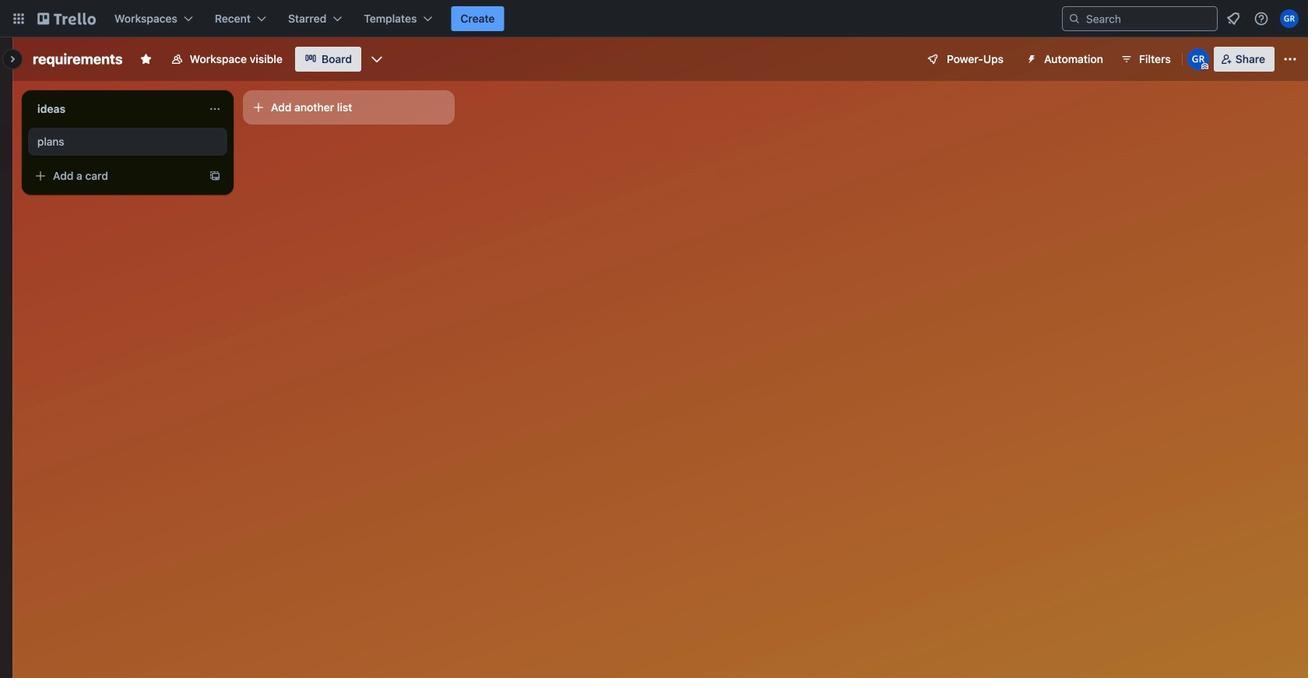 Task type: vqa. For each thing, say whether or not it's contained in the screenshot.
Try
no



Task type: describe. For each thing, give the bounding box(es) containing it.
0 notifications image
[[1224, 9, 1243, 28]]

create from template… image
[[209, 170, 221, 182]]

Search field
[[1081, 8, 1217, 30]]



Task type: locate. For each thing, give the bounding box(es) containing it.
back to home image
[[37, 6, 96, 31]]

show menu image
[[1282, 51, 1298, 67]]

open information menu image
[[1254, 11, 1269, 26]]

search image
[[1068, 12, 1081, 25]]

customize views image
[[369, 51, 385, 67]]

primary element
[[0, 0, 1308, 37]]

greg robinson (gregrobinson96) image
[[1187, 48, 1209, 70]]

None text field
[[28, 97, 202, 121]]

greg robinson (gregrobinson96) image
[[1280, 9, 1299, 28]]

this member is an admin of this board. image
[[1201, 63, 1208, 70]]

Board name text field
[[25, 47, 130, 72]]

star or unstar board image
[[140, 53, 152, 65]]



